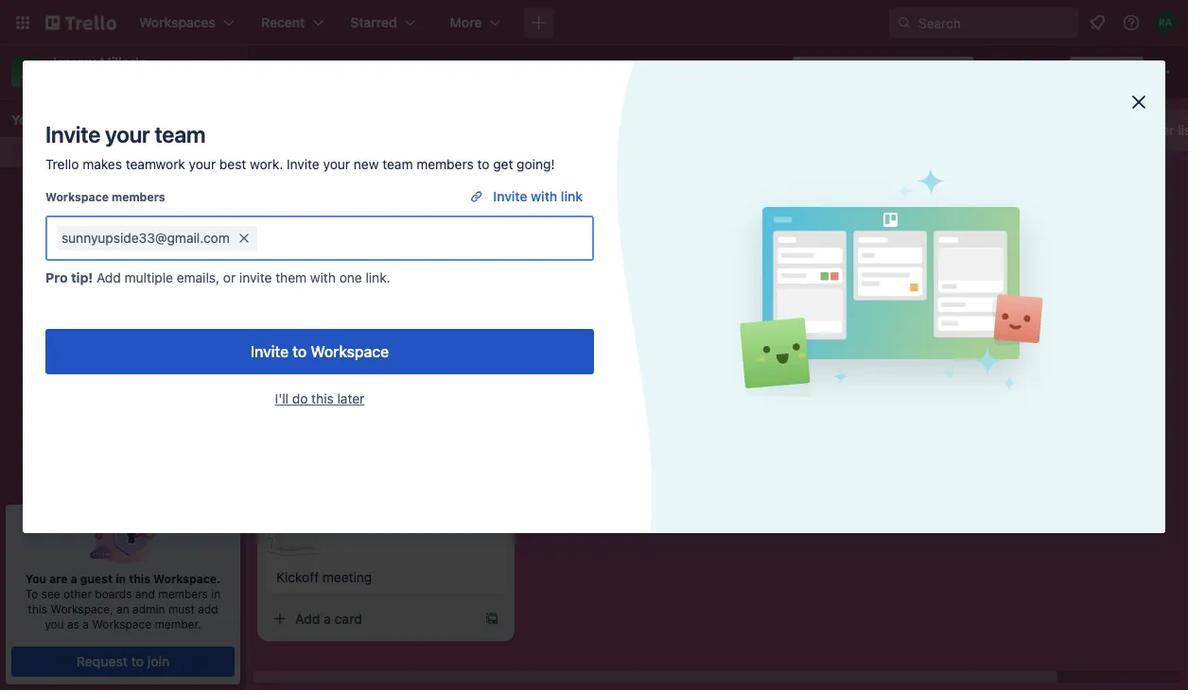 Task type: vqa. For each thing, say whether or not it's contained in the screenshot.
Thinking
yes



Task type: describe. For each thing, give the bounding box(es) containing it.
all
[[952, 64, 966, 79]]

jeremy
[[49, 54, 96, 70]]

power ups image
[[732, 64, 747, 79]]

add
[[198, 603, 218, 616]]

filters for 1 card matches filters
[[641, 149, 676, 165]]

0 vertical spatial this
[[311, 391, 334, 407]]

invite to workspace button
[[45, 329, 594, 375]]

join
[[147, 654, 170, 670]]

must
[[168, 603, 195, 616]]

add for create from template… icon associated with the bottommost 'add a card' button
[[295, 611, 320, 627]]

0 horizontal spatial this
[[28, 603, 47, 616]]

ruby anderson (rubyanderson7) image
[[988, 59, 1015, 85]]

are
[[49, 572, 68, 586]]

clear
[[916, 64, 949, 79]]

0 horizontal spatial beyond imagination
[[42, 144, 162, 160]]

1 vertical spatial add a card button
[[534, 236, 745, 267]]

add for create from template… image
[[564, 244, 589, 259]]

add for create from template… icon associated with 'add a card' button to the top
[[832, 191, 857, 206]]

members inside you are a guest in this workspace. to see other boards and members in this workspace, an admin must add you as a workspace member.
[[158, 587, 208, 601]]

beyond imagination link
[[42, 143, 212, 162]]

Search field
[[912, 9, 1077, 37]]

admin
[[133, 603, 165, 616]]

terry turtle (terryturtle) image
[[477, 462, 499, 485]]

thinking link
[[545, 193, 764, 212]]

j
[[21, 61, 32, 83]]

workspace inside you are a guest in this workspace. to see other boards and members in this workspace, an admin must add you as a workspace member.
[[92, 618, 151, 631]]

invite your team trello makes teamwork your best work. invite your new team members to get going!
[[45, 121, 555, 172]]

0 vertical spatial add a card button
[[802, 184, 1014, 214]]

card down 0 cards match filters
[[872, 191, 900, 206]]

teamwork
[[126, 157, 185, 172]]

sunnyupside33@gmail.com
[[61, 230, 230, 246]]

request to join
[[76, 654, 170, 670]]

invite
[[239, 270, 272, 286]]

0 notifications image
[[1086, 11, 1109, 34]]

3 cards match filters
[[276, 149, 402, 165]]

0 vertical spatial boards
[[44, 112, 88, 128]]

2 vertical spatial add a card button
[[265, 604, 477, 634]]

add a card for the middle 'add a card' button
[[564, 244, 631, 259]]

thoughts thinking
[[545, 183, 597, 210]]

link
[[561, 189, 583, 204]]

1 card matches filters
[[545, 149, 676, 165]]

back to home image
[[45, 8, 116, 38]]

open information menu image
[[1122, 13, 1141, 32]]

invite to workspace
[[250, 343, 389, 361]]

to
[[25, 587, 38, 601]]

invite for team
[[45, 121, 100, 148]]

automation image
[[759, 57, 785, 83]]

beyond imagination inside text field
[[271, 61, 432, 82]]

thinking
[[545, 194, 597, 210]]

show menu image
[[1153, 62, 1172, 81]]

tip!
[[71, 270, 93, 286]]

clear all button
[[908, 57, 974, 87]]

invite for link
[[493, 189, 527, 204]]

meeting
[[322, 569, 372, 585]]

share
[[1096, 64, 1132, 79]]

do
[[292, 391, 308, 407]]

filters
[[821, 64, 860, 79]]

best
[[219, 157, 246, 172]]

them
[[275, 270, 307, 286]]

you
[[45, 618, 64, 631]]

workspace members
[[45, 190, 165, 203]]

request
[[76, 654, 128, 670]]

invite with link
[[493, 189, 583, 204]]

i'll do this later
[[275, 391, 365, 407]]

1 horizontal spatial your
[[189, 157, 216, 172]]

clear all
[[916, 64, 966, 79]]

add a card for 'add a card' button to the top
[[832, 191, 900, 206]]

1 vertical spatial in
[[211, 587, 221, 601]]

request to join button
[[12, 647, 234, 677]]

multiple
[[125, 270, 173, 286]]

0 horizontal spatial beyond
[[42, 144, 88, 160]]

terry turtle (terryturtle) image
[[1037, 59, 1064, 85]]

boards inside you are a guest in this workspace. to see other boards and members in this workspace, an admin must add you as a workspace member.
[[95, 587, 132, 601]]

thoughts
[[545, 183, 597, 196]]

card right 1
[[554, 149, 582, 165]]

kickoff meeting
[[276, 569, 372, 585]]

one
[[339, 270, 362, 286]]

workspace
[[49, 73, 118, 89]]

work.
[[250, 157, 283, 172]]

see
[[41, 587, 60, 601]]

ruby anderson (rubyanderson7) image
[[1154, 11, 1177, 34]]

i'll do this later link
[[275, 390, 365, 409]]

later
[[337, 391, 365, 407]]

you
[[25, 572, 46, 586]]

another
[[1126, 123, 1174, 138]]

link.
[[366, 270, 390, 286]]

1 vertical spatial with
[[310, 270, 336, 286]]

cards for 3
[[288, 149, 322, 165]]

0
[[814, 149, 822, 165]]

a for the middle 'add a card' button
[[592, 244, 600, 259]]

0 cards match filters
[[814, 149, 939, 165]]

emails,
[[177, 270, 220, 286]]

primary element
[[0, 0, 1188, 45]]

i'll
[[275, 391, 289, 407]]

add left another
[[1097, 123, 1122, 138]]



Task type: locate. For each thing, give the bounding box(es) containing it.
a for the bottommost 'add a card' button
[[324, 611, 331, 627]]

4
[[888, 64, 897, 79]]

0 horizontal spatial team
[[155, 121, 206, 148]]

1 horizontal spatial beyond
[[271, 61, 332, 82]]

jeremy miller's workspace
[[49, 54, 150, 89]]

0 vertical spatial add a card
[[832, 191, 900, 206]]

a for 'add a card' button to the top
[[861, 191, 868, 206]]

match for 3 cards match filters
[[325, 149, 364, 165]]

filters up thinking link
[[641, 149, 676, 165]]

1 vertical spatial add a card
[[564, 244, 631, 259]]

share button
[[1070, 57, 1144, 87]]

this
[[311, 391, 334, 407], [129, 572, 150, 586], [28, 603, 47, 616]]

team right the new
[[382, 157, 413, 172]]

Board name text field
[[261, 57, 441, 87]]

2 horizontal spatial add a card button
[[802, 184, 1014, 214]]

add down 0 cards match filters
[[832, 191, 857, 206]]

to up do
[[293, 343, 307, 361]]

create board or workspace image
[[529, 13, 548, 32]]

0 vertical spatial beyond imagination
[[271, 61, 432, 82]]

match right 0
[[863, 149, 901, 165]]

boards up an at the left bottom of page
[[95, 587, 132, 601]]

beyond inside text field
[[271, 61, 332, 82]]

filters down the clear
[[904, 149, 939, 165]]

1 horizontal spatial team
[[382, 157, 413, 172]]

0 horizontal spatial in
[[116, 572, 126, 586]]

trello
[[45, 157, 79, 172]]

1 vertical spatial this
[[129, 572, 150, 586]]

a
[[861, 191, 868, 206], [592, 244, 600, 259], [71, 572, 77, 586], [324, 611, 331, 627], [83, 618, 89, 631]]

2 match from the left
[[863, 149, 901, 165]]

a right as
[[83, 618, 89, 631]]

invite up i'll
[[250, 343, 289, 361]]

invite
[[45, 121, 100, 148], [287, 157, 320, 172], [493, 189, 527, 204], [250, 343, 289, 361]]

beyond imagination
[[271, 61, 432, 82], [42, 144, 162, 160]]

imagination left star or unstar board icon
[[336, 61, 432, 82]]

0 vertical spatial members
[[416, 157, 474, 172]]

add a card down kickoff meeting
[[295, 611, 362, 627]]

add another lis
[[1097, 123, 1188, 138]]

1 vertical spatial beyond
[[42, 144, 88, 160]]

0 vertical spatial beyond
[[271, 61, 332, 82]]

your left starred icon
[[189, 157, 216, 172]]

with left one
[[310, 270, 336, 286]]

members
[[416, 157, 474, 172], [112, 190, 165, 203], [158, 587, 208, 601]]

workspace.
[[153, 572, 221, 586]]

to for invite to workspace
[[293, 343, 307, 361]]

workspace down trello
[[45, 190, 109, 203]]

members down teamwork
[[112, 190, 165, 203]]

members inside the "invite your team trello makes teamwork your best work. invite your new team members to get going!"
[[416, 157, 474, 172]]

beyond imagination down your boards with 1 items element
[[42, 144, 162, 160]]

to inside button
[[293, 343, 307, 361]]

add a card button down thinking link
[[534, 236, 745, 267]]

or
[[223, 270, 236, 286]]

0 horizontal spatial your
[[105, 121, 150, 148]]

add down thinking
[[564, 244, 589, 259]]

invite inside invite with link button
[[493, 189, 527, 204]]

add a card button down 0 cards match filters
[[802, 184, 1014, 214]]

to left get
[[477, 157, 489, 172]]

your
[[11, 112, 40, 128]]

0 horizontal spatial add a card button
[[265, 604, 477, 634]]

1 vertical spatial workspace
[[311, 343, 389, 361]]

imagination inside the beyond imagination text field
[[336, 61, 432, 82]]

1 vertical spatial create from template… image
[[484, 611, 499, 627]]

with left link
[[531, 189, 557, 204]]

1 vertical spatial to
[[293, 343, 307, 361]]

match
[[325, 149, 364, 165], [863, 149, 901, 165]]

0 vertical spatial imagination
[[336, 61, 432, 82]]

workspace visible image
[[487, 64, 502, 79]]

1 horizontal spatial this
[[129, 572, 150, 586]]

card
[[554, 149, 582, 165], [872, 191, 900, 206], [603, 244, 631, 259], [334, 611, 362, 627]]

1 horizontal spatial match
[[863, 149, 901, 165]]

add
[[1097, 123, 1122, 138], [832, 191, 857, 206], [564, 244, 589, 259], [97, 270, 121, 286], [295, 611, 320, 627]]

2 vertical spatial this
[[28, 603, 47, 616]]

2 horizontal spatial your
[[323, 157, 350, 172]]

lis
[[1178, 123, 1188, 138]]

1
[[545, 149, 551, 165]]

2 horizontal spatial to
[[477, 157, 489, 172]]

0 horizontal spatial boards
[[44, 112, 88, 128]]

workspace
[[45, 190, 109, 203], [311, 343, 389, 361], [92, 618, 151, 631]]

cards right 0
[[825, 149, 859, 165]]

imagination inside beyond imagination link
[[91, 144, 162, 160]]

this up and
[[129, 572, 150, 586]]

team
[[155, 121, 206, 148], [382, 157, 413, 172]]

workspace,
[[51, 603, 113, 616]]

starred icon image
[[219, 145, 235, 160]]

your
[[105, 121, 150, 148], [189, 157, 216, 172], [323, 157, 350, 172]]

your up makes
[[105, 121, 150, 148]]

going!
[[517, 157, 555, 172]]

0 horizontal spatial with
[[310, 270, 336, 286]]

cards
[[288, 149, 322, 165], [825, 149, 859, 165]]

boards
[[44, 112, 88, 128], [95, 587, 132, 601]]

0 horizontal spatial cards
[[288, 149, 322, 165]]

0 vertical spatial with
[[531, 189, 557, 204]]

cards for 0
[[825, 149, 859, 165]]

2 vertical spatial to
[[131, 654, 144, 670]]

matches
[[585, 149, 637, 165]]

1 horizontal spatial filters
[[641, 149, 676, 165]]

invite up trello
[[45, 121, 100, 148]]

0 horizontal spatial filters
[[367, 149, 402, 165]]

a down thinking
[[592, 244, 600, 259]]

with
[[531, 189, 557, 204], [310, 270, 336, 286]]

guest
[[80, 572, 113, 586]]

1 horizontal spatial with
[[531, 189, 557, 204]]

0 horizontal spatial match
[[325, 149, 364, 165]]

member.
[[155, 618, 201, 631]]

match right 3
[[325, 149, 364, 165]]

imagination down your boards with 1 items element
[[91, 144, 162, 160]]

1 horizontal spatial to
[[293, 343, 307, 361]]

other
[[63, 587, 92, 601]]

0 vertical spatial to
[[477, 157, 489, 172]]

card down meeting
[[334, 611, 362, 627]]

1 horizontal spatial imagination
[[336, 61, 432, 82]]

beyond
[[271, 61, 332, 82], [42, 144, 88, 160]]

add a card down thinking
[[564, 244, 631, 259]]

this right do
[[311, 391, 334, 407]]

2 filters from the left
[[641, 149, 676, 165]]

cards right 3
[[288, 149, 322, 165]]

1 horizontal spatial create from template… image
[[1022, 191, 1037, 206]]

2 horizontal spatial this
[[311, 391, 334, 407]]

0 horizontal spatial add a card
[[295, 611, 362, 627]]

your boards with 1 items element
[[11, 109, 225, 131]]

1 horizontal spatial add a card button
[[534, 236, 745, 267]]

your boards
[[11, 112, 88, 128]]

workspace up the later
[[311, 343, 389, 361]]

to inside the "invite your team trello makes teamwork your best work. invite your new team members to get going!"
[[477, 157, 489, 172]]

create from template… image for 'add a card' button to the top
[[1022, 191, 1037, 206]]

jeremy miller (jeremymiller198) image
[[1013, 59, 1039, 85]]

search image
[[897, 15, 912, 30]]

add a card for the bottommost 'add a card' button
[[295, 611, 362, 627]]

a right are
[[71, 572, 77, 586]]

2 horizontal spatial add a card
[[832, 191, 900, 206]]

miller's
[[100, 54, 146, 70]]

invite right 3
[[287, 157, 320, 172]]

1 horizontal spatial beyond imagination
[[271, 61, 432, 82]]

invite for workspace
[[250, 343, 289, 361]]

workspace down an at the left bottom of page
[[92, 618, 151, 631]]

with inside button
[[531, 189, 557, 204]]

and
[[135, 587, 155, 601]]

your left the new
[[323, 157, 350, 172]]

add another lis button
[[1063, 110, 1188, 151]]

2 vertical spatial workspace
[[92, 618, 151, 631]]

beyond down your boards
[[42, 144, 88, 160]]

1 vertical spatial beyond imagination
[[42, 144, 162, 160]]

add a card
[[832, 191, 900, 206], [564, 244, 631, 259], [295, 611, 362, 627]]

board
[[545, 64, 582, 79]]

filters for 0 cards match filters
[[904, 149, 939, 165]]

1 vertical spatial imagination
[[91, 144, 162, 160]]

to for request to join
[[131, 654, 144, 670]]

makes
[[82, 157, 122, 172]]

1 cards from the left
[[288, 149, 322, 165]]

add a card down 0 cards match filters
[[832, 191, 900, 206]]

0 vertical spatial workspace
[[45, 190, 109, 203]]

add a card button
[[802, 184, 1014, 214], [534, 236, 745, 267], [265, 604, 477, 634]]

1 vertical spatial members
[[112, 190, 165, 203]]

to inside button
[[131, 654, 144, 670]]

members up must
[[158, 587, 208, 601]]

create from template… image for the bottommost 'add a card' button
[[484, 611, 499, 627]]

1 horizontal spatial boards
[[95, 587, 132, 601]]

beyond imagination up 3 cards match filters
[[271, 61, 432, 82]]

you are a guest in this workspace. to see other boards and members in this workspace, an admin must add you as a workspace member.
[[25, 572, 221, 631]]

board button
[[513, 57, 614, 87]]

0 vertical spatial in
[[116, 572, 126, 586]]

1 vertical spatial boards
[[95, 587, 132, 601]]

to left join
[[131, 654, 144, 670]]

create from template… image
[[753, 244, 768, 259]]

in
[[116, 572, 126, 586], [211, 587, 221, 601]]

add right the tip!
[[97, 270, 121, 286]]

in right "guest"
[[116, 572, 126, 586]]

1 vertical spatial team
[[382, 157, 413, 172]]

1 horizontal spatial cards
[[825, 149, 859, 165]]

kickoff
[[276, 569, 319, 585]]

members left get
[[416, 157, 474, 172]]

beyond up the "invite your team trello makes teamwork your best work. invite your new team members to get going!" on the top left of the page
[[271, 61, 332, 82]]

filters for 3 cards match filters
[[367, 149, 402, 165]]

3 filters from the left
[[904, 149, 939, 165]]

0 vertical spatial team
[[155, 121, 206, 148]]

card down thinking link
[[603, 244, 631, 259]]

team up teamwork
[[155, 121, 206, 148]]

2 horizontal spatial filters
[[904, 149, 939, 165]]

1 horizontal spatial add a card
[[564, 244, 631, 259]]

a down 0 cards match filters
[[861, 191, 868, 206]]

match for 0 cards match filters
[[863, 149, 901, 165]]

pro
[[45, 270, 68, 286]]

invite inside invite to workspace button
[[250, 343, 289, 361]]

to
[[477, 157, 489, 172], [293, 343, 307, 361], [131, 654, 144, 670]]

3
[[276, 149, 284, 165]]

kickoff meeting link
[[276, 568, 496, 587]]

filters down the beyond imagination text field
[[367, 149, 402, 165]]

create from template… image
[[1022, 191, 1037, 206], [484, 611, 499, 627]]

invite down get
[[493, 189, 527, 204]]

1 match from the left
[[325, 149, 364, 165]]

2 vertical spatial members
[[158, 587, 208, 601]]

2 vertical spatial add a card
[[295, 611, 362, 627]]

0 horizontal spatial imagination
[[91, 144, 162, 160]]

new
[[354, 157, 379, 172]]

workspace inside button
[[311, 343, 389, 361]]

1 filters from the left
[[367, 149, 402, 165]]

pro tip! add multiple emails, or invite them with one link.
[[45, 270, 390, 286]]

add down kickoff
[[295, 611, 320, 627]]

color: bold red, title: "thoughts" element
[[545, 182, 597, 196]]

a down kickoff meeting
[[324, 611, 331, 627]]

imagination
[[336, 61, 432, 82], [91, 144, 162, 160]]

this down "to"
[[28, 603, 47, 616]]

0 horizontal spatial create from template… image
[[484, 611, 499, 627]]

0 vertical spatial create from template… image
[[1022, 191, 1037, 206]]

get
[[493, 157, 513, 172]]

as
[[67, 618, 79, 631]]

1 horizontal spatial in
[[211, 587, 221, 601]]

star or unstar board image
[[453, 64, 468, 79]]

in up add
[[211, 587, 221, 601]]

an
[[116, 603, 129, 616]]

boards right your
[[44, 112, 88, 128]]

2 cards from the left
[[825, 149, 859, 165]]

add a card button down kickoff meeting 'link'
[[265, 604, 477, 634]]

invite with link button
[[455, 182, 594, 212]]

0 horizontal spatial to
[[131, 654, 144, 670]]



